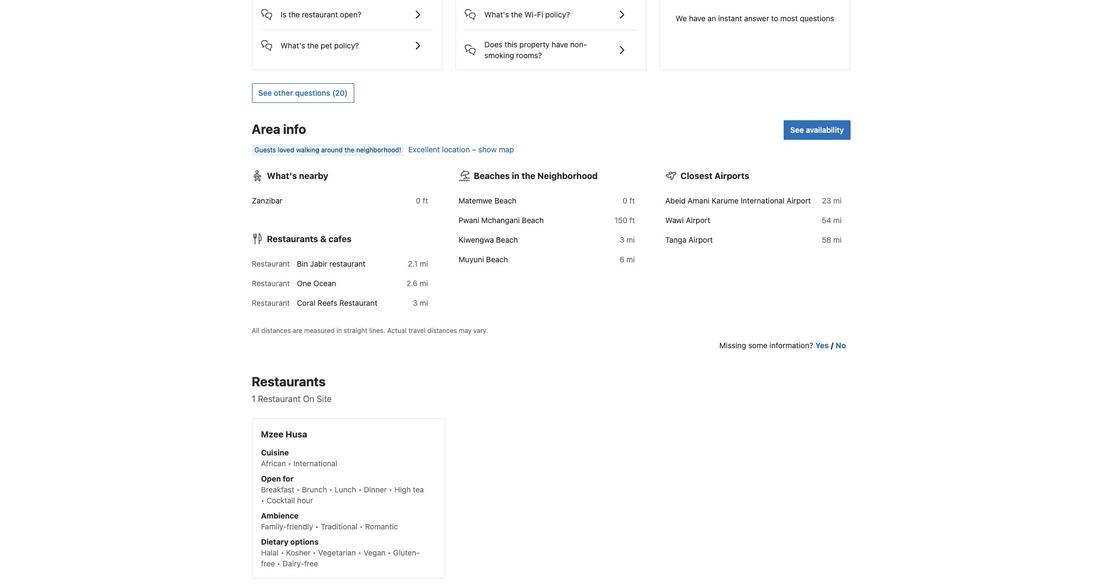 Task type: describe. For each thing, give the bounding box(es) containing it.
the for wi-
[[511, 10, 523, 19]]

abeid amani karume international airport
[[666, 196, 811, 205]]

romantic
[[365, 522, 398, 531]]

for
[[283, 474, 294, 483]]

dietary
[[261, 537, 289, 547]]

show
[[479, 145, 497, 154]]

restaurant for jabir
[[330, 259, 366, 268]]

0 vertical spatial have
[[689, 14, 706, 23]]

the for pet
[[307, 41, 319, 50]]

restaurant for one ocean
[[252, 279, 290, 288]]

1 free from the left
[[261, 559, 275, 568]]

amani
[[688, 196, 710, 205]]

restaurant inside restaurants 1 restaurant on site
[[258, 394, 301, 404]]

to
[[772, 14, 779, 23]]

1 distances from the left
[[261, 327, 291, 335]]

beach right mchangani
[[522, 216, 544, 225]]

area
[[252, 121, 280, 137]]

the right beaches
[[522, 171, 536, 181]]

cafes
[[329, 234, 352, 244]]

what's the wi-fi policy? button
[[465, 0, 638, 21]]

what's nearby
[[267, 171, 328, 181]]

beaches
[[474, 171, 510, 181]]

closest
[[681, 171, 713, 181]]

mi right 23
[[834, 196, 842, 205]]

cuisine
[[261, 448, 289, 457]]

missing
[[720, 341, 747, 350]]

0 for zanzibar
[[416, 196, 421, 205]]

friendly
[[287, 522, 313, 531]]

mi right 58
[[834, 235, 842, 244]]

information?
[[770, 341, 814, 350]]

• left "lunch"
[[329, 485, 333, 494]]

international for karume
[[741, 196, 785, 205]]

wawi
[[666, 216, 684, 225]]

• right halal
[[281, 548, 284, 558]]

what's for what's the pet policy?
[[281, 41, 305, 50]]

what's the pet policy? button
[[261, 30, 434, 52]]

2.6
[[407, 279, 418, 288]]

–
[[472, 145, 477, 154]]

0 ft for matemwe beach
[[623, 196, 635, 205]]

the for restaurant
[[289, 10, 300, 19]]

closest airports
[[681, 171, 750, 181]]

6 mi
[[620, 255, 635, 264]]

0 for matemwe beach
[[623, 196, 628, 205]]

/
[[831, 341, 834, 350]]

see other questions (20)
[[258, 88, 348, 97]]

ocean
[[314, 279, 336, 288]]

3 mi for beaches in the neighborhood
[[620, 235, 635, 244]]

• right vegan
[[388, 548, 391, 558]]

bin jabir restaurant
[[297, 259, 366, 268]]

beaches in the neighborhood
[[474, 171, 598, 181]]

questions inside see other questions (20) 'button'
[[295, 88, 330, 97]]

mi right 54
[[834, 216, 842, 225]]

• left high
[[389, 485, 393, 494]]

african
[[261, 459, 286, 468]]

traditional
[[321, 522, 358, 531]]

beach for muyuni beach
[[486, 255, 508, 264]]

does
[[485, 40, 503, 49]]

beach for matemwe beach
[[495, 196, 517, 205]]

fi
[[537, 10, 543, 19]]

150
[[615, 216, 628, 225]]

travel
[[409, 327, 426, 335]]

all distances are measured in straight lines. actual travel distances may vary.
[[252, 327, 488, 335]]

kosher
[[286, 548, 311, 558]]

pwani
[[459, 216, 480, 225]]

this
[[505, 40, 518, 49]]

answer
[[744, 14, 770, 23]]

nearby
[[299, 171, 328, 181]]

lines.
[[369, 327, 386, 335]]

brunch
[[302, 485, 327, 494]]

• left romantic at the bottom left of page
[[360, 522, 363, 531]]

mi up 6 mi
[[627, 235, 635, 244]]

restaurant for the
[[302, 10, 338, 19]]

property
[[520, 40, 550, 49]]

150 ft
[[615, 216, 635, 225]]

1 vertical spatial policy?
[[334, 41, 359, 50]]

the right the around
[[345, 146, 355, 154]]

• left cocktail
[[261, 496, 265, 505]]

3 mi for restaurants & cafes
[[413, 298, 428, 308]]

restaurant for coral reefs restaurant
[[252, 298, 290, 308]]

one ocean
[[297, 279, 336, 288]]

ft for what's nearby
[[423, 196, 428, 205]]

does this property have non- smoking rooms?
[[485, 40, 587, 60]]

guests
[[255, 146, 276, 154]]

2.6 mi
[[407, 279, 428, 288]]

see other questions (20) button
[[252, 83, 354, 103]]

23
[[822, 196, 832, 205]]

restaurant up 'straight'
[[339, 298, 378, 308]]

ambience
[[261, 511, 299, 520]]

ft up the 150 ft
[[630, 196, 635, 205]]

• right friendly
[[315, 522, 319, 531]]

all
[[252, 327, 260, 335]]

most
[[781, 14, 798, 23]]

we
[[676, 14, 687, 23]]

see for see availability
[[791, 125, 804, 134]]

we have an instant answer to most questions
[[676, 14, 835, 23]]

what's the wi-fi policy?
[[485, 10, 570, 19]]

matemwe beach
[[459, 196, 517, 205]]

neighborhood
[[538, 171, 598, 181]]

reefs
[[318, 298, 337, 308]]

cocktail
[[267, 496, 295, 505]]

yes button
[[816, 340, 829, 351]]

cuisine african • international
[[261, 448, 338, 468]]



Task type: vqa. For each thing, say whether or not it's contained in the screenshot.
Vegetarian on the bottom left of page
yes



Task type: locate. For each thing, give the bounding box(es) containing it.
other
[[274, 88, 293, 97]]

international for •
[[294, 459, 338, 468]]

1 vertical spatial questions
[[295, 88, 330, 97]]

restaurants up bin
[[267, 234, 318, 244]]

info
[[283, 121, 306, 137]]

non-
[[571, 40, 587, 49]]

1 vertical spatial airport
[[686, 216, 711, 225]]

1 horizontal spatial 3
[[620, 235, 625, 244]]

ft for 0 ft
[[630, 216, 635, 225]]

1 horizontal spatial distances
[[428, 327, 457, 335]]

mzee
[[261, 430, 284, 439]]

bin
[[297, 259, 308, 268]]

the left pet in the top left of the page
[[307, 41, 319, 50]]

2 0 from the left
[[623, 196, 628, 205]]

coral reefs restaurant
[[297, 298, 378, 308]]

restaurants for restaurants & cafes
[[267, 234, 318, 244]]

vary.
[[474, 327, 488, 335]]

0 vertical spatial restaurant
[[302, 10, 338, 19]]

ambience family-friendly • traditional • romantic
[[261, 511, 398, 531]]

what's up does
[[485, 10, 509, 19]]

ft right "150"
[[630, 216, 635, 225]]

58
[[822, 235, 832, 244]]

restaurant left open?
[[302, 10, 338, 19]]

restaurant up all
[[252, 298, 290, 308]]

3 down 2.6 mi
[[413, 298, 418, 308]]

1 vertical spatial in
[[337, 327, 342, 335]]

excellent
[[408, 145, 440, 154]]

beach down pwani mchangani beach
[[496, 235, 518, 244]]

distances right all
[[261, 327, 291, 335]]

karume
[[712, 196, 739, 205]]

1 0 from the left
[[416, 196, 421, 205]]

no
[[836, 341, 846, 350]]

3 for restaurants & cafes
[[413, 298, 418, 308]]

2 free from the left
[[304, 559, 318, 568]]

0 vertical spatial 3 mi
[[620, 235, 635, 244]]

mi right 2.1 at the top left of the page
[[420, 259, 428, 268]]

3 for beaches in the neighborhood
[[620, 235, 625, 244]]

restaurants
[[267, 234, 318, 244], [252, 374, 326, 389]]

free
[[261, 559, 275, 568], [304, 559, 318, 568]]

0 horizontal spatial 0
[[416, 196, 421, 205]]

1 horizontal spatial international
[[741, 196, 785, 205]]

• inside cuisine african • international
[[288, 459, 292, 468]]

dinner
[[364, 485, 387, 494]]

options
[[290, 537, 319, 547]]

pwani mchangani beach
[[459, 216, 544, 225]]

0 ft for zanzibar
[[416, 196, 428, 205]]

dairy-
[[283, 559, 304, 568]]

• up "for"
[[288, 459, 292, 468]]

1 vertical spatial see
[[791, 125, 804, 134]]

in right beaches
[[512, 171, 520, 181]]

muyuni beach
[[459, 255, 508, 264]]

is the restaurant open?
[[281, 10, 362, 19]]

2.1
[[408, 259, 418, 268]]

the left 'wi-'
[[511, 10, 523, 19]]

0 horizontal spatial in
[[337, 327, 342, 335]]

see availability
[[791, 125, 844, 134]]

see left availability
[[791, 125, 804, 134]]

restaurants 1 restaurant on site
[[252, 374, 332, 404]]

0 vertical spatial airport
[[787, 196, 811, 205]]

open for breakfast • brunch • lunch • dinner • high tea • cocktail hour
[[261, 474, 424, 505]]

some
[[749, 341, 768, 350]]

0 vertical spatial restaurants
[[267, 234, 318, 244]]

1 vertical spatial 3 mi
[[413, 298, 428, 308]]

0 up the 150 ft
[[623, 196, 628, 205]]

actual
[[387, 327, 407, 335]]

are
[[293, 327, 303, 335]]

airports
[[715, 171, 750, 181]]

see left other
[[258, 88, 272, 97]]

hour
[[297, 496, 313, 505]]

airport for tanga airport
[[689, 235, 713, 244]]

matemwe
[[459, 196, 493, 205]]

airport down wawi airport in the right top of the page
[[689, 235, 713, 244]]

policy?
[[546, 10, 570, 19], [334, 41, 359, 50]]

international up brunch
[[294, 459, 338, 468]]

questions right 'most'
[[800, 14, 835, 23]]

ft left matemwe
[[423, 196, 428, 205]]

54
[[822, 216, 832, 225]]

0 horizontal spatial see
[[258, 88, 272, 97]]

2.1 mi
[[408, 259, 428, 268]]

tea
[[413, 485, 424, 494]]

&
[[320, 234, 327, 244]]

the inside what's the wi-fi policy? button
[[511, 10, 523, 19]]

1 0 ft from the left
[[416, 196, 428, 205]]

0 horizontal spatial 3 mi
[[413, 298, 428, 308]]

1 horizontal spatial in
[[512, 171, 520, 181]]

measured
[[304, 327, 335, 335]]

restaurant left bin
[[252, 259, 290, 268]]

airport down amani at the right top
[[686, 216, 711, 225]]

1 horizontal spatial 3 mi
[[620, 235, 635, 244]]

0 ft down excellent
[[416, 196, 428, 205]]

mi right 2.6
[[420, 279, 428, 288]]

• down options
[[313, 548, 316, 558]]

the inside what's the pet policy? button
[[307, 41, 319, 50]]

abeid
[[666, 196, 686, 205]]

straight
[[344, 327, 368, 335]]

54 mi
[[822, 216, 842, 225]]

2 vertical spatial what's
[[267, 171, 297, 181]]

0 ft up the 150 ft
[[623, 196, 635, 205]]

tanga
[[666, 235, 687, 244]]

1 vertical spatial have
[[552, 40, 568, 49]]

what's for what's nearby
[[267, 171, 297, 181]]

0 vertical spatial international
[[741, 196, 785, 205]]

distances left may
[[428, 327, 457, 335]]

0 vertical spatial questions
[[800, 14, 835, 23]]

the inside is the restaurant open? "button"
[[289, 10, 300, 19]]

0 horizontal spatial international
[[294, 459, 338, 468]]

ft
[[423, 196, 428, 205], [630, 196, 635, 205], [630, 216, 635, 225]]

0 horizontal spatial 0 ft
[[416, 196, 428, 205]]

guests loved walking around the neighborhood!
[[255, 146, 401, 154]]

location
[[442, 145, 470, 154]]

missing some information? yes / no
[[720, 341, 846, 350]]

restaurant right 1
[[258, 394, 301, 404]]

1 vertical spatial restaurants
[[252, 374, 326, 389]]

2 0 ft from the left
[[623, 196, 635, 205]]

1 vertical spatial restaurant
[[330, 259, 366, 268]]

0 vertical spatial 3
[[620, 235, 625, 244]]

breakfast
[[261, 485, 294, 494]]

free down halal
[[261, 559, 275, 568]]

0 horizontal spatial distances
[[261, 327, 291, 335]]

see inside button
[[791, 125, 804, 134]]

restaurants inside restaurants 1 restaurant on site
[[252, 374, 326, 389]]

1 horizontal spatial free
[[304, 559, 318, 568]]

restaurant down cafes
[[330, 259, 366, 268]]

0 horizontal spatial questions
[[295, 88, 330, 97]]

3 up the 6
[[620, 235, 625, 244]]

1 horizontal spatial questions
[[800, 14, 835, 23]]

1 horizontal spatial 0 ft
[[623, 196, 635, 205]]

neighborhood!
[[356, 146, 401, 154]]

restaurants for restaurants 1 restaurant on site
[[252, 374, 326, 389]]

what's down is at top left
[[281, 41, 305, 50]]

1 horizontal spatial see
[[791, 125, 804, 134]]

beach down kiwengwa beach
[[486, 255, 508, 264]]

have left an
[[689, 14, 706, 23]]

1 vertical spatial international
[[294, 459, 338, 468]]

0 horizontal spatial 3
[[413, 298, 418, 308]]

• down halal
[[277, 559, 281, 568]]

0 vertical spatial policy?
[[546, 10, 570, 19]]

restaurant for bin jabir restaurant
[[252, 259, 290, 268]]

• right "lunch"
[[358, 485, 362, 494]]

zanzibar
[[252, 196, 283, 205]]

restaurant inside "button"
[[302, 10, 338, 19]]

what's
[[485, 10, 509, 19], [281, 41, 305, 50], [267, 171, 297, 181]]

free down kosher
[[304, 559, 318, 568]]

3 mi up 6 mi
[[620, 235, 635, 244]]

gluten-
[[393, 548, 420, 558]]

vegetarian
[[318, 548, 356, 558]]

does this property have non- smoking rooms? button
[[465, 30, 638, 61]]

may
[[459, 327, 472, 335]]

jabir
[[310, 259, 328, 268]]

see for see other questions (20)
[[258, 88, 272, 97]]

• left vegan
[[358, 548, 362, 558]]

lunch
[[335, 485, 356, 494]]

1 horizontal spatial policy?
[[546, 10, 570, 19]]

58 mi
[[822, 235, 842, 244]]

the right is at top left
[[289, 10, 300, 19]]

airport left 23
[[787, 196, 811, 205]]

international inside cuisine african • international
[[294, 459, 338, 468]]

0 vertical spatial what's
[[485, 10, 509, 19]]

in left 'straight'
[[337, 327, 342, 335]]

1 horizontal spatial 0
[[623, 196, 628, 205]]

vegan
[[364, 548, 386, 558]]

see inside 'button'
[[258, 88, 272, 97]]

around
[[321, 146, 343, 154]]

0 horizontal spatial policy?
[[334, 41, 359, 50]]

walking
[[296, 146, 320, 154]]

0 horizontal spatial have
[[552, 40, 568, 49]]

international right karume at the right top of page
[[741, 196, 785, 205]]

1
[[252, 394, 256, 404]]

have
[[689, 14, 706, 23], [552, 40, 568, 49]]

2 distances from the left
[[428, 327, 457, 335]]

beach for kiwengwa beach
[[496, 235, 518, 244]]

pet
[[321, 41, 332, 50]]

1 horizontal spatial have
[[689, 14, 706, 23]]

mzee husa
[[261, 430, 307, 439]]

mi down 2.6 mi
[[420, 298, 428, 308]]

restaurant left one in the left of the page
[[252, 279, 290, 288]]

have left non-
[[552, 40, 568, 49]]

policy? right pet in the top left of the page
[[334, 41, 359, 50]]

what's for what's the wi-fi policy?
[[485, 10, 509, 19]]

0 vertical spatial see
[[258, 88, 272, 97]]

questions left (20) on the top
[[295, 88, 330, 97]]

beach up pwani mchangani beach
[[495, 196, 517, 205]]

halal
[[261, 548, 279, 558]]

0 down excellent
[[416, 196, 421, 205]]

restaurants & cafes
[[267, 234, 352, 244]]

airport for wawi airport
[[686, 216, 711, 225]]

have inside does this property have non- smoking rooms?
[[552, 40, 568, 49]]

wawi airport
[[666, 216, 711, 225]]

3 mi down 2.6 mi
[[413, 298, 428, 308]]

availability
[[806, 125, 844, 134]]

mi
[[834, 196, 842, 205], [834, 216, 842, 225], [627, 235, 635, 244], [834, 235, 842, 244], [627, 255, 635, 264], [420, 259, 428, 268], [420, 279, 428, 288], [420, 298, 428, 308]]

0 vertical spatial in
[[512, 171, 520, 181]]

0 horizontal spatial free
[[261, 559, 275, 568]]

coral
[[297, 298, 316, 308]]

kiwengwa
[[459, 235, 494, 244]]

6
[[620, 255, 625, 264]]

1 vertical spatial 3
[[413, 298, 418, 308]]

mi right the 6
[[627, 255, 635, 264]]

restaurants up the 'on'
[[252, 374, 326, 389]]

2 vertical spatial airport
[[689, 235, 713, 244]]

map
[[499, 145, 514, 154]]

family-
[[261, 522, 287, 531]]

an
[[708, 14, 716, 23]]

what's down loved
[[267, 171, 297, 181]]

policy? right fi
[[546, 10, 570, 19]]

excellent location – show map
[[408, 145, 514, 154]]

1 vertical spatial what's
[[281, 41, 305, 50]]

instant
[[718, 14, 742, 23]]

muyuni
[[459, 255, 484, 264]]

high
[[395, 485, 411, 494]]

• up hour
[[296, 485, 300, 494]]

what's the pet policy?
[[281, 41, 359, 50]]



